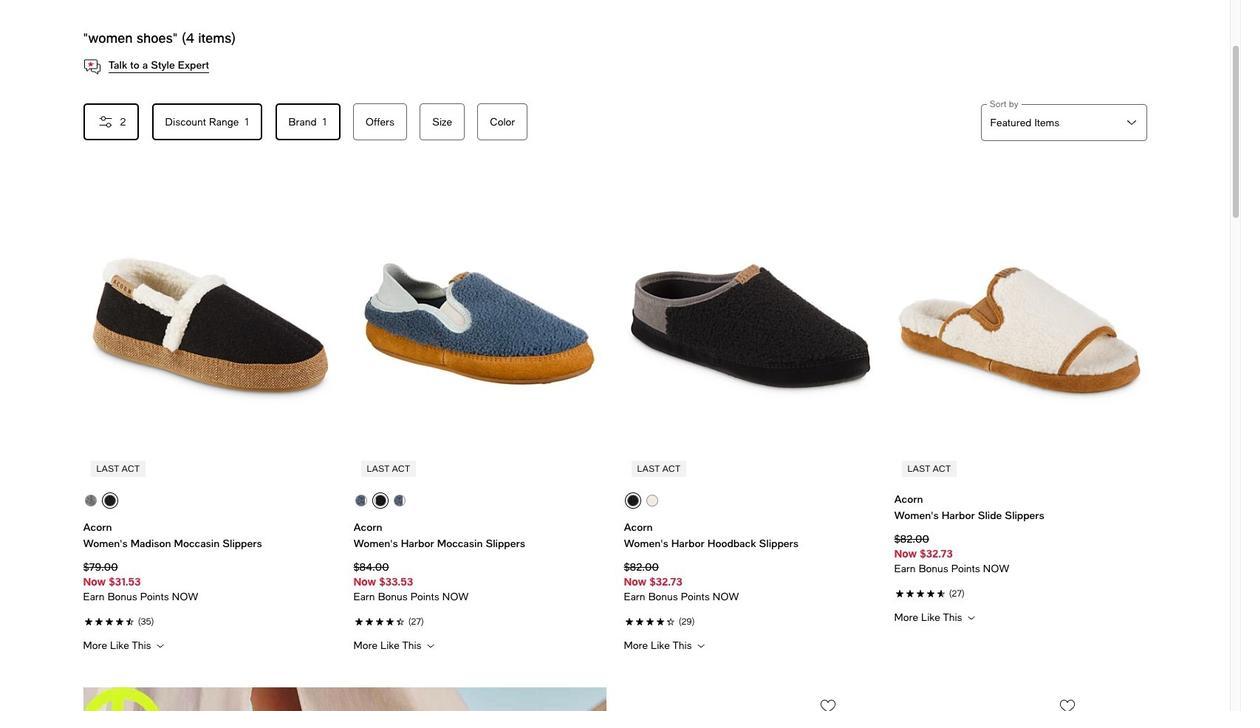 Task type: vqa. For each thing, say whether or not it's contained in the screenshot.
1st Color Swatch Black 'element' from left
yes



Task type: describe. For each thing, give the bounding box(es) containing it.
earn bonus points now. checkout as a star rewards member to earn. image for "4.4444 out of 5 rating with 27 reviews" image
[[354, 590, 606, 605]]

color swatch blue bird element
[[375, 495, 386, 507]]

women's harbor hoodback slippers group
[[624, 176, 877, 652]]

4.4444 out of 5 rating with 27 reviews image
[[354, 614, 606, 629]]

women's harbor slide slippers group
[[894, 176, 1147, 624]]

4.4138 out of 5 rating with 29 reviews image
[[624, 614, 877, 629]]

color swatch black element inside women's madison moccasin slippers group
[[104, 495, 116, 507]]

color swatch ash element
[[85, 495, 97, 507]]

color swatch black element for earn bonus points now. checkout as a star rewards member to earn. image associated with the 4.4138 out of 5 rating with 29 reviews "image"
[[627, 495, 639, 507]]



Task type: locate. For each thing, give the bounding box(es) containing it.
earn bonus points now. checkout as a star rewards member to earn. image for 4.5143 out of 5 rating with 35 reviews image
[[83, 590, 336, 605]]

earn bonus points now. checkout as a star rewards member to earn. image
[[894, 562, 1147, 577], [83, 590, 336, 605], [354, 590, 606, 605], [624, 590, 877, 605]]

women's madison moccasin slippers group
[[83, 176, 336, 652]]

2 color swatch ewe element from the left
[[647, 495, 658, 507]]

earn bonus points now. checkout as a star rewards member to earn. image for the 4.4138 out of 5 rating with 29 reviews "image"
[[624, 590, 877, 605]]

2 color swatch black element from the left
[[355, 495, 367, 507]]

earn bonus points now. checkout as a star rewards member to earn. image up the 4.4138 out of 5 rating with 29 reviews "image"
[[624, 590, 877, 605]]

1 horizontal spatial color swatch black element
[[355, 495, 367, 507]]

earn bonus points now. checkout as a star rewards member to earn. image up 4.6296 out of 5 rating with 27 reviews image
[[894, 562, 1147, 577]]

3 color swatch black element from the left
[[627, 495, 639, 507]]

earth. great shoe sale, 30-40% off earth shoes. ends 4/21. image
[[83, 688, 606, 712]]

0 horizontal spatial color swatch ewe element
[[394, 495, 406, 507]]

status
[[83, 30, 236, 46]]

1 color swatch ewe element from the left
[[394, 495, 406, 507]]

color swatch black element inside women's harbor hoodback slippers group
[[627, 495, 639, 507]]

color swatch black element for earn bonus points now. checkout as a star rewards member to earn. image for "4.4444 out of 5 rating with 27 reviews" image
[[355, 495, 367, 507]]

4.6296 out of 5 rating with 27 reviews image
[[894, 585, 1147, 601]]

1 color swatch black element from the left
[[104, 495, 116, 507]]

4.5143 out of 5 rating with 35 reviews image
[[83, 614, 336, 629]]

color swatch ewe element inside women's harbor hoodback slippers group
[[647, 495, 658, 507]]

earn bonus points now. checkout as a star rewards member to earn. image up 4.5143 out of 5 rating with 35 reviews image
[[83, 590, 336, 605]]

0 horizontal spatial color swatch black element
[[104, 495, 116, 507]]

1 horizontal spatial color swatch ewe element
[[647, 495, 658, 507]]

color swatch ewe element inside women's harbor moccasin slippers group
[[394, 495, 406, 507]]

color swatch ewe element
[[394, 495, 406, 507], [647, 495, 658, 507]]

earn bonus points now. checkout as a star rewards member to earn. image up "4.4444 out of 5 rating with 27 reviews" image
[[354, 590, 606, 605]]

earn bonus points now. checkout as a star rewards member to earn. image for 4.6296 out of 5 rating with 27 reviews image
[[894, 562, 1147, 577]]

color swatch black element
[[104, 495, 116, 507], [355, 495, 367, 507], [627, 495, 639, 507]]

color swatch black element inside women's harbor moccasin slippers group
[[355, 495, 367, 507]]

2 horizontal spatial color swatch black element
[[627, 495, 639, 507]]

women's harbor moccasin slippers group
[[354, 176, 606, 652]]



